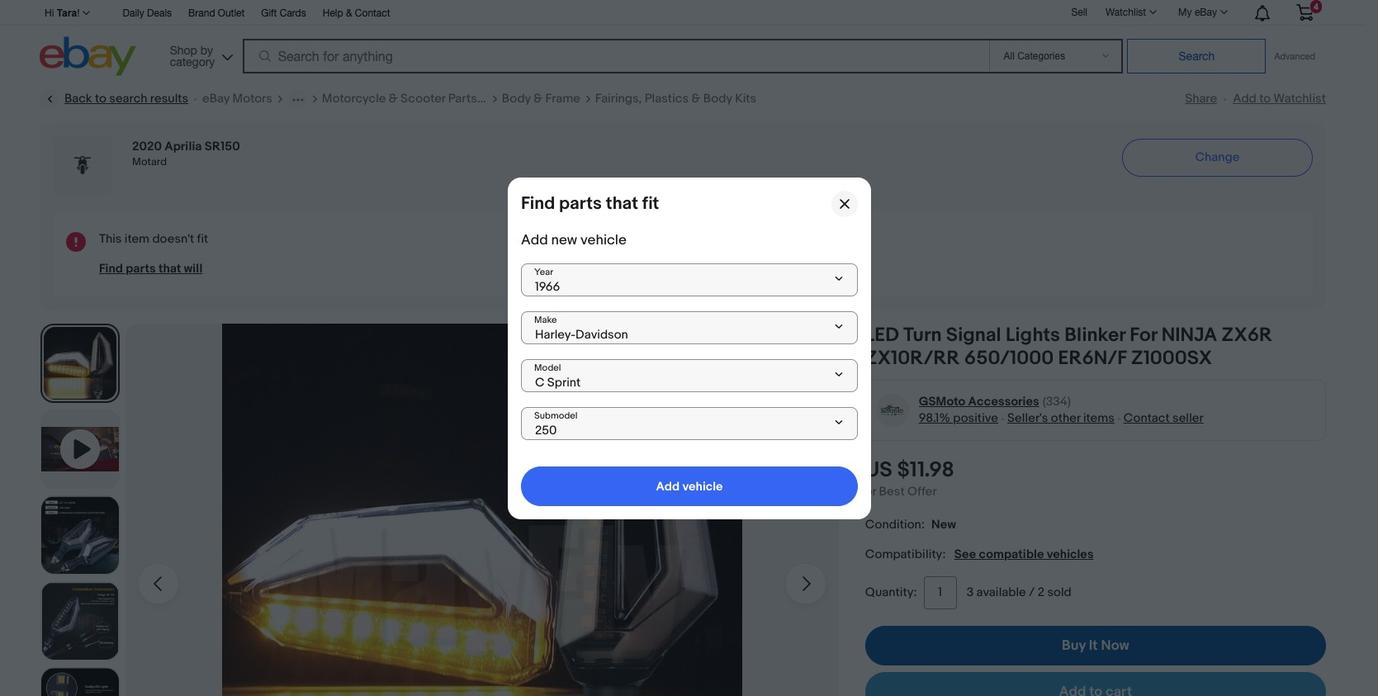 Task type: vqa. For each thing, say whether or not it's contained in the screenshot.
Add to the right
yes



Task type: locate. For each thing, give the bounding box(es) containing it.
back
[[64, 91, 92, 107]]

ebay motors link
[[202, 91, 273, 107]]

parts for find parts that fit
[[559, 193, 602, 214]]

0 horizontal spatial fit
[[197, 231, 208, 247]]

doesn't
[[152, 231, 194, 247]]

watchlist right sell link
[[1106, 7, 1147, 18]]

0 horizontal spatial watchlist
[[1106, 7, 1147, 18]]

sr150
[[205, 139, 240, 154]]

sell
[[1072, 6, 1088, 18]]

1 horizontal spatial find
[[521, 193, 555, 214]]

contact right help
[[355, 7, 390, 19]]

1 horizontal spatial vehicle
[[682, 478, 723, 494]]

add for add to watchlist
[[1234, 91, 1257, 107]]

1 horizontal spatial to
[[1260, 91, 1271, 107]]

see compatible vehicles link
[[955, 547, 1094, 563]]

1 vertical spatial accessories
[[969, 394, 1040, 410]]

1 vertical spatial vehicle
[[682, 478, 723, 494]]

None submit
[[1128, 39, 1267, 74]]

none submit inside banner
[[1128, 39, 1267, 74]]

that up add new vehicle
[[606, 193, 638, 214]]

1 vertical spatial that
[[159, 261, 181, 277]]

& inside body & frame link
[[534, 91, 543, 107]]

parts inside dialog
[[559, 193, 602, 214]]

that
[[606, 193, 638, 214], [159, 261, 181, 277]]

contact seller link
[[1124, 411, 1204, 426]]

0 horizontal spatial to
[[95, 91, 106, 107]]

sold
[[1048, 585, 1072, 601]]

add inside button
[[656, 478, 680, 494]]

body left kits
[[704, 91, 733, 107]]

ebay right my at the right top of the page
[[1195, 7, 1218, 18]]

watchlist down advanced link
[[1274, 91, 1327, 107]]

body
[[502, 91, 531, 107], [704, 91, 733, 107]]

0 horizontal spatial that
[[159, 261, 181, 277]]

my ebay
[[1179, 7, 1218, 18]]

& right help
[[346, 7, 352, 19]]

contact left seller
[[1124, 411, 1170, 426]]

region
[[53, 211, 1314, 297]]

sell link
[[1064, 6, 1095, 18]]

ebay left motors
[[202, 91, 230, 107]]

gsmoto
[[919, 394, 966, 410]]

fit for this item doesn't fit
[[197, 231, 208, 247]]

1 horizontal spatial that
[[606, 193, 638, 214]]

to for add
[[1260, 91, 1271, 107]]

vehicle inside button
[[682, 478, 723, 494]]

ebay motors
[[202, 91, 273, 107]]

98.1% positive link
[[919, 411, 999, 426]]

fit inside find parts that fit dialog
[[642, 193, 659, 214]]

to down advanced link
[[1260, 91, 1271, 107]]

1 horizontal spatial contact
[[1124, 411, 1170, 426]]

find
[[521, 193, 555, 214], [99, 261, 123, 277]]

find inside dialog
[[521, 193, 555, 214]]

0 vertical spatial contact
[[355, 7, 390, 19]]

ebay
[[1195, 7, 1218, 18], [202, 91, 230, 107]]

find inside region
[[99, 261, 123, 277]]

0 vertical spatial add
[[1234, 91, 1257, 107]]

will
[[184, 261, 203, 277]]

0 horizontal spatial find
[[99, 261, 123, 277]]

seller's
[[1008, 411, 1049, 426]]

0 horizontal spatial body
[[502, 91, 531, 107]]

banner
[[40, 0, 1327, 80]]

to right back
[[95, 91, 106, 107]]

this item doesn't fit
[[99, 231, 208, 247]]

1 vertical spatial add
[[521, 232, 548, 248]]

2 vertical spatial add
[[656, 478, 680, 494]]

buy it now
[[1062, 638, 1130, 654]]

1 vertical spatial parts
[[126, 261, 156, 277]]

& for body
[[534, 91, 543, 107]]

aprilia
[[165, 139, 202, 154]]

that inside dialog
[[606, 193, 638, 214]]

motorcycle & scooter parts & accessories link
[[322, 91, 563, 107]]

0 vertical spatial watchlist
[[1106, 7, 1147, 18]]

find down this
[[99, 261, 123, 277]]

vehicles
[[1047, 547, 1094, 563]]

2 body from the left
[[704, 91, 733, 107]]

help & contact link
[[323, 5, 390, 23]]

accessories
[[492, 91, 563, 107], [969, 394, 1040, 410]]

1 vertical spatial fit
[[197, 231, 208, 247]]

that for will
[[159, 261, 181, 277]]

parts inside region
[[126, 261, 156, 277]]

add
[[1234, 91, 1257, 107], [521, 232, 548, 248], [656, 478, 680, 494]]

that inside region
[[159, 261, 181, 277]]

& right plastics
[[692, 91, 701, 107]]

0 vertical spatial accessories
[[492, 91, 563, 107]]

see compatible vehicles
[[955, 547, 1094, 563]]

& left scooter
[[389, 91, 398, 107]]

find for find parts that will
[[99, 261, 123, 277]]

add new vehicle
[[521, 232, 627, 248]]

cards
[[280, 7, 306, 19]]

gift cards link
[[261, 5, 306, 23]]

gsmoto accessories image
[[876, 394, 910, 428]]

& left frame
[[534, 91, 543, 107]]

add vehicle
[[656, 478, 723, 494]]

1 horizontal spatial parts
[[559, 193, 602, 214]]

accessories inside motorcycle & scooter parts & accessories link
[[492, 91, 563, 107]]

0 vertical spatial fit
[[642, 193, 659, 214]]

scooter
[[401, 91, 446, 107]]

0 vertical spatial find
[[521, 193, 555, 214]]

1 horizontal spatial ebay
[[1195, 7, 1218, 18]]

seller
[[1173, 411, 1204, 426]]

& inside fairings, plastics & body kits link
[[692, 91, 701, 107]]

parts up add new vehicle
[[559, 193, 602, 214]]

0 horizontal spatial contact
[[355, 7, 390, 19]]

that left "will"
[[159, 261, 181, 277]]

find up "new"
[[521, 193, 555, 214]]

or
[[866, 484, 877, 500]]

condition:
[[866, 517, 925, 533]]

1 horizontal spatial fit
[[642, 193, 659, 214]]

change
[[1196, 150, 1240, 165]]

1 vertical spatial watchlist
[[1274, 91, 1327, 107]]

to
[[95, 91, 106, 107], [1260, 91, 1271, 107]]

this
[[99, 231, 122, 247]]

0 vertical spatial that
[[606, 193, 638, 214]]

1 vertical spatial find
[[99, 261, 123, 277]]

0 horizontal spatial add
[[521, 232, 548, 248]]

fairings, plastics & body kits
[[596, 91, 757, 107]]

quantity:
[[866, 585, 918, 601]]

ninja
[[1162, 324, 1218, 347]]

0 vertical spatial vehicle
[[580, 232, 627, 248]]

compatible
[[979, 547, 1045, 563]]

2 horizontal spatial add
[[1234, 91, 1257, 107]]

find for find parts that fit
[[521, 193, 555, 214]]

help
[[323, 7, 343, 19]]

find parts that fit dialog
[[0, 0, 1379, 696]]

add for add vehicle
[[656, 478, 680, 494]]

1 horizontal spatial body
[[704, 91, 733, 107]]

1 vertical spatial ebay
[[202, 91, 230, 107]]

fairings,
[[596, 91, 642, 107]]

accessories right 'parts'
[[492, 91, 563, 107]]

parts down item
[[126, 261, 156, 277]]

motorcycle
[[322, 91, 386, 107]]

best
[[880, 484, 905, 500]]

brand outlet link
[[188, 5, 245, 23]]

fit
[[642, 193, 659, 214], [197, 231, 208, 247]]

0 horizontal spatial parts
[[126, 261, 156, 277]]

banner containing sell
[[40, 0, 1327, 80]]

motorcycle & scooter parts & accessories
[[322, 91, 563, 107]]

None text field
[[521, 263, 858, 296], [521, 311, 858, 344], [521, 359, 858, 392], [521, 407, 858, 440], [521, 263, 858, 296], [521, 311, 858, 344], [521, 359, 858, 392], [521, 407, 858, 440]]

1 vertical spatial contact
[[1124, 411, 1170, 426]]

results
[[150, 91, 188, 107]]

watchlist
[[1106, 7, 1147, 18], [1274, 91, 1327, 107]]

daily deals link
[[123, 5, 172, 23]]

1 horizontal spatial add
[[656, 478, 680, 494]]

body left frame
[[502, 91, 531, 107]]

& inside help & contact link
[[346, 7, 352, 19]]

0 vertical spatial ebay
[[1195, 7, 1218, 18]]

0 vertical spatial parts
[[559, 193, 602, 214]]

parts
[[559, 193, 602, 214], [126, 261, 156, 277]]

seller's other items
[[1008, 411, 1115, 426]]

&
[[346, 7, 352, 19], [389, 91, 398, 107], [480, 91, 489, 107], [534, 91, 543, 107], [692, 91, 701, 107]]

0 horizontal spatial accessories
[[492, 91, 563, 107]]

other
[[1051, 411, 1081, 426]]

compatibility:
[[866, 547, 946, 563]]

accessories up seller's
[[969, 394, 1040, 410]]

fit inside region
[[197, 231, 208, 247]]

gsmoto accessories (334)
[[919, 394, 1072, 410]]



Task type: describe. For each thing, give the bounding box(es) containing it.
3 available / 2 sold
[[967, 585, 1072, 601]]

watchlist link
[[1097, 2, 1165, 22]]

1 body from the left
[[502, 91, 531, 107]]

buy it now link
[[866, 626, 1327, 666]]

signal
[[947, 324, 1002, 347]]

change button
[[1123, 139, 1314, 177]]

blinker
[[1065, 324, 1126, 347]]

picture 1 of 9 image
[[42, 326, 118, 402]]

us $11.98 or best offer
[[866, 458, 955, 500]]

now
[[1102, 638, 1130, 654]]

gsmoto accessories link
[[919, 394, 1040, 411]]

ebay inside account 'navigation'
[[1195, 7, 1218, 18]]

that for fit
[[606, 193, 638, 214]]

condition: new
[[866, 517, 957, 533]]

offer
[[908, 484, 937, 500]]

item
[[125, 231, 150, 247]]

1 horizontal spatial accessories
[[969, 394, 1040, 410]]

fit for find parts that fit
[[642, 193, 659, 214]]

positive
[[954, 411, 999, 426]]

find parts that fit
[[521, 193, 659, 214]]

/
[[1029, 585, 1035, 601]]

0 horizontal spatial ebay
[[202, 91, 230, 107]]

add to watchlist link
[[1234, 91, 1327, 107]]

(334)
[[1043, 394, 1072, 410]]

brand outlet
[[188, 7, 245, 19]]

650/1000
[[965, 347, 1054, 370]]

account navigation
[[40, 0, 1327, 26]]

Quantity: text field
[[924, 577, 957, 610]]

contact seller
[[1124, 411, 1204, 426]]

my ebay link
[[1170, 2, 1236, 22]]

new
[[932, 517, 957, 533]]

turn
[[904, 324, 942, 347]]

motard
[[132, 155, 167, 169]]

it
[[1090, 638, 1098, 654]]

2020
[[132, 139, 162, 154]]

for
[[1130, 324, 1158, 347]]

er6n/f
[[1059, 347, 1128, 370]]

add vehicle button
[[521, 466, 858, 506]]

your shopping cart contains 4 items image
[[1296, 4, 1315, 21]]

to for back
[[95, 91, 106, 107]]

find parts that will
[[99, 261, 203, 277]]

items
[[1084, 411, 1115, 426]]

add to watchlist
[[1234, 91, 1327, 107]]

region containing this item doesn't fit
[[53, 211, 1314, 297]]

seller's other items link
[[1008, 411, 1115, 426]]

kits
[[735, 91, 757, 107]]

$11.98
[[898, 458, 955, 483]]

watchlist inside account 'navigation'
[[1106, 7, 1147, 18]]

& for motorcycle
[[389, 91, 398, 107]]

0 horizontal spatial vehicle
[[580, 232, 627, 248]]

gift
[[261, 7, 277, 19]]

body & frame link
[[502, 91, 581, 107]]

picture 2 of 9 image
[[41, 497, 119, 574]]

& for help
[[346, 7, 352, 19]]

zx6r
[[1222, 324, 1273, 347]]

add for add new vehicle
[[521, 232, 548, 248]]

2020 aprilia sr150 motard
[[132, 139, 240, 169]]

back to search results link
[[40, 89, 188, 109]]

my
[[1179, 7, 1193, 18]]

z1000sx
[[1132, 347, 1213, 370]]

98.1%
[[919, 411, 951, 426]]

led turn signal lights blinker for ninja zx6r zx10r/rr 650/1000 er6n/f z1000sx
[[866, 324, 1273, 370]]

find parts that will link
[[99, 261, 203, 277]]

back to search results
[[64, 91, 188, 107]]

fairings, plastics & body kits link
[[596, 91, 757, 107]]

3
[[967, 585, 974, 601]]

help & contact
[[323, 7, 390, 19]]

parts for find parts that will
[[126, 261, 156, 277]]

gift cards
[[261, 7, 306, 19]]

video 1 of 1 image
[[41, 411, 119, 488]]

picture 3 of 9 image
[[41, 582, 119, 660]]

share
[[1186, 91, 1218, 107]]

& right 'parts'
[[480, 91, 489, 107]]

plastics
[[645, 91, 689, 107]]

daily deals
[[123, 7, 172, 19]]

led turn signal lights blinker for ninja zx6r zx10r/rr 650/1000 er6n/f z1000sx - picture 1 of 9 image
[[126, 324, 839, 696]]

us
[[866, 458, 893, 483]]

contact inside account 'navigation'
[[355, 7, 390, 19]]

2
[[1038, 585, 1045, 601]]

available
[[977, 585, 1027, 601]]

frame
[[546, 91, 581, 107]]

led
[[866, 324, 900, 347]]

advanced link
[[1267, 40, 1324, 73]]

advanced
[[1275, 51, 1316, 61]]

new
[[551, 232, 577, 248]]

brand
[[188, 7, 215, 19]]

motors
[[233, 91, 273, 107]]

1 horizontal spatial watchlist
[[1274, 91, 1327, 107]]

outlet
[[218, 7, 245, 19]]

deals
[[147, 7, 172, 19]]



